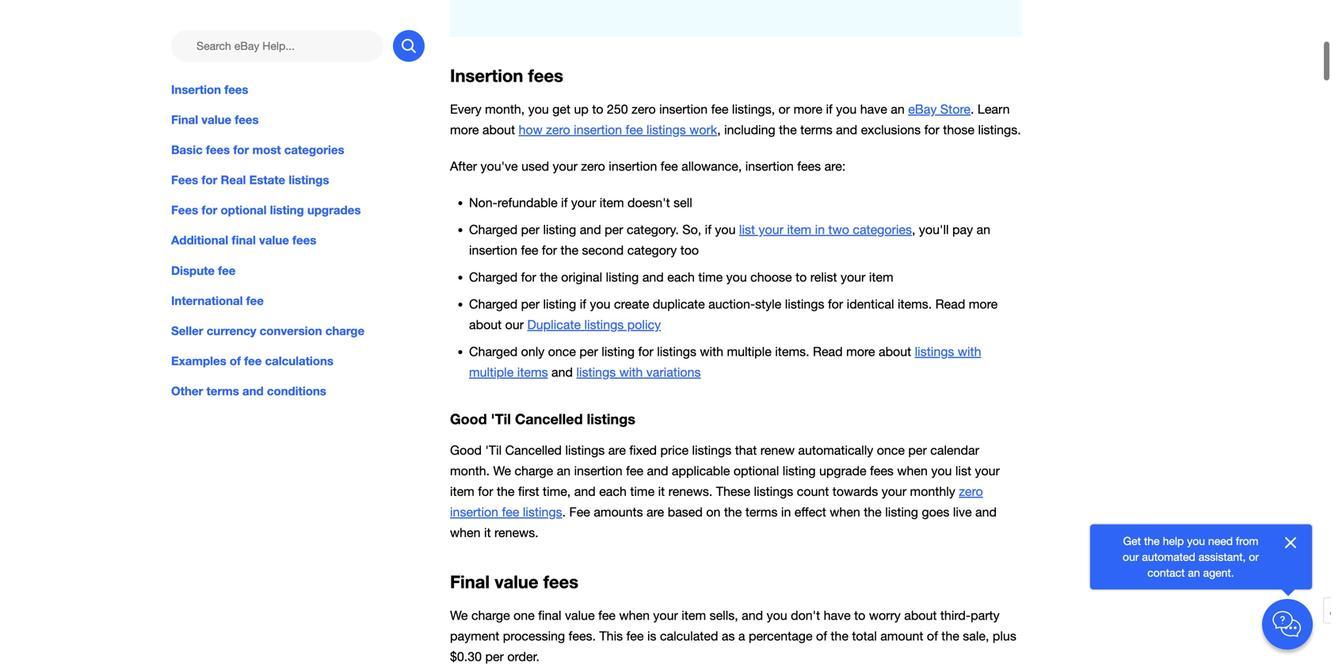 Task type: vqa. For each thing, say whether or not it's contained in the screenshot.
the Basic fees for most categories
yes



Task type: describe. For each thing, give the bounding box(es) containing it.
the right including
[[779, 122, 797, 137]]

live
[[953, 505, 972, 519]]

dispute
[[171, 263, 215, 278]]

list inside good 'til cancelled listings are fixed price listings that renew automatically once per calendar month. we charge an insertion fee and applicable optional listing upgrade fees when you list your item for the first time, and each time it renews. these listings count towards your monthly
[[955, 463, 971, 478]]

fees up fees.
[[543, 571, 578, 592]]

fee inside zero insertion fee listings
[[502, 505, 519, 519]]

listings,
[[732, 102, 775, 116]]

fee inside good 'til cancelled listings are fixed price listings that renew automatically once per calendar month. we charge an insertion fee and applicable optional listing upgrade fees when you list your item for the first time, and each time it renews. these listings count towards your monthly
[[626, 463, 643, 478]]

0 vertical spatial multiple
[[727, 344, 772, 359]]

1 vertical spatial categories
[[853, 222, 912, 237]]

1 horizontal spatial to
[[796, 270, 807, 285]]

per inside we charge one final value fee when your item sells, and you don't have to worry about third-party payment processing fees. this fee is calculated as a percentage of the total amount of the sale, plus $0.30 per order.
[[485, 649, 504, 664]]

charged for the original listing and each time you choose to relist your item
[[469, 270, 893, 285]]

0 vertical spatial have
[[860, 102, 887, 116]]

cancelled for good 'til cancelled listings
[[515, 411, 583, 428]]

and down the examples of fee calculations
[[242, 384, 264, 398]]

allowance,
[[681, 159, 742, 174]]

every
[[450, 102, 481, 116]]

additional
[[171, 233, 228, 247]]

an inside the get the help you need from our automated assistant, or contact an agent.
[[1188, 566, 1200, 579]]

charged per listing and per category. so, if you list your item in two categories
[[469, 222, 912, 237]]

0 horizontal spatial optional
[[221, 203, 267, 217]]

after you've used your zero insertion fee allowance, insertion fees are:
[[450, 159, 846, 174]]

optional inside good 'til cancelled listings are fixed price listings that renew automatically once per calendar month. we charge an insertion fee and applicable optional listing upgrade fees when you list your item for the first time, and each time it renews. these listings count towards your monthly
[[734, 463, 779, 478]]

insertion down how zero insertion fee listings work , including the terms and exclusions for those listings.
[[745, 159, 794, 174]]

when down towards
[[830, 505, 860, 519]]

0 vertical spatial time
[[698, 270, 723, 285]]

automated
[[1142, 550, 1195, 563]]

month,
[[485, 102, 525, 116]]

zero right 250
[[632, 102, 656, 116]]

for left most
[[233, 143, 249, 157]]

the down towards
[[864, 505, 882, 519]]

these
[[716, 484, 750, 499]]

basic fees for most categories link
[[171, 141, 425, 159]]

charged only once per listing for listings with multiple items. read more about
[[469, 344, 915, 359]]

fee up seller currency conversion charge
[[246, 293, 264, 308]]

item up identical
[[869, 270, 893, 285]]

third-
[[940, 608, 971, 623]]

fee up the international fee
[[218, 263, 236, 278]]

0 vertical spatial each
[[667, 270, 695, 285]]

for left real
[[202, 173, 217, 187]]

fee up 'other terms and conditions' at the bottom left
[[244, 354, 262, 368]]

2 horizontal spatial of
[[927, 629, 938, 643]]

the inside good 'til cancelled listings are fixed price listings that renew automatically once per calendar month. we charge an insertion fee and applicable optional listing upgrade fees when you list your item for the first time, and each time it renews. these listings count towards your monthly
[[497, 484, 515, 499]]

listings with variations link
[[576, 365, 701, 380]]

listing up create
[[606, 270, 639, 285]]

0 horizontal spatial with
[[619, 365, 643, 380]]

. fee amounts are based on the terms in effect when the listing goes live and when it renews.
[[450, 505, 997, 540]]

automatically
[[798, 443, 873, 457]]

is
[[647, 629, 656, 643]]

per up second
[[605, 222, 623, 237]]

choose
[[750, 270, 792, 285]]

1 horizontal spatial in
[[815, 222, 825, 237]]

we inside good 'til cancelled listings are fixed price listings that renew automatically once per calendar month. we charge an insertion fee and applicable optional listing upgrade fees when you list your item for the first time, and each time it renews. these listings count towards your monthly
[[493, 463, 511, 478]]

auction-
[[708, 297, 755, 312]]

relist
[[810, 270, 837, 285]]

our inside charged per listing if you create duplicate auction-style listings for identical items. read more about our
[[505, 317, 524, 332]]

if inside charged per listing if you create duplicate auction-style listings for identical items. read more about our
[[580, 297, 586, 312]]

listings.
[[978, 122, 1021, 137]]

additional final value fees link
[[171, 232, 425, 249]]

0 horizontal spatial final
[[171, 113, 198, 127]]

how zero insertion fee listings work , including the terms and exclusions for those listings.
[[519, 122, 1021, 137]]

only
[[521, 344, 545, 359]]

each inside good 'til cancelled listings are fixed price listings that renew automatically once per calendar month. we charge an insertion fee and applicable optional listing upgrade fees when you list your item for the first time, and each time it renews. these listings count towards your monthly
[[599, 484, 627, 499]]

it inside good 'til cancelled listings are fixed price listings that renew automatically once per calendar month. we charge an insertion fee and applicable optional listing upgrade fees when you list your item for the first time, and each time it renews. these listings count towards your monthly
[[658, 484, 665, 499]]

and right items
[[551, 365, 573, 380]]

and up are: on the right of page
[[836, 122, 857, 137]]

fees up basic fees for most categories
[[235, 113, 259, 127]]

international fee
[[171, 293, 264, 308]]

charge inside we charge one final value fee when your item sells, and you don't have to worry about third-party payment processing fees. this fee is calculated as a percentage of the total amount of the sale, plus $0.30 per order.
[[471, 608, 510, 623]]

0 horizontal spatial insertion fees
[[171, 82, 248, 97]]

listing down fees for real estate listings link
[[270, 203, 304, 217]]

, you'll pay an insertion fee for the second category too
[[469, 222, 990, 258]]

total
[[852, 629, 877, 643]]

for left original
[[521, 270, 536, 285]]

1 horizontal spatial final value fees
[[450, 571, 578, 592]]

, inside , you'll pay an insertion fee for the second category too
[[912, 222, 915, 237]]

per down "refundable" in the left top of the page
[[521, 222, 540, 237]]

get
[[1123, 534, 1141, 547]]

from
[[1236, 534, 1259, 547]]

seller currency conversion charge link
[[171, 322, 425, 339]]

you right so,
[[715, 222, 736, 237]]

examples
[[171, 354, 226, 368]]

item inside good 'til cancelled listings are fixed price listings that renew automatically once per calendar month. we charge an insertion fee and applicable optional listing upgrade fees when you list your item for the first time, and each time it renews. these listings count towards your monthly
[[450, 484, 474, 499]]

time inside good 'til cancelled listings are fixed price listings that renew automatically once per calendar month. we charge an insertion fee and applicable optional listing upgrade fees when you list your item for the first time, and each time it renews. these listings count towards your monthly
[[630, 484, 655, 499]]

have inside we charge one final value fee when your item sells, and you don't have to worry about third-party payment processing fees. this fee is calculated as a percentage of the total amount of the sale, plus $0.30 per order.
[[824, 608, 851, 623]]

this
[[599, 629, 623, 643]]

need
[[1208, 534, 1233, 547]]

you up how
[[528, 102, 549, 116]]

international
[[171, 293, 243, 308]]

identical
[[847, 297, 894, 312]]

0 horizontal spatial of
[[230, 354, 241, 368]]

count
[[797, 484, 829, 499]]

other terms and conditions link
[[171, 382, 425, 400]]

insertion down how zero insertion fee listings work link
[[609, 159, 657, 174]]

fixed
[[629, 443, 657, 457]]

listings with multiple items link
[[469, 344, 981, 380]]

. for fee
[[562, 505, 566, 519]]

once inside good 'til cancelled listings are fixed price listings that renew automatically once per calendar month. we charge an insertion fee and applicable optional listing upgrade fees when you list your item for the first time, and each time it renews. these listings count towards your monthly
[[877, 443, 905, 457]]

dispute fee link
[[171, 262, 425, 279]]

item left doesn't
[[600, 195, 624, 210]]

currency
[[207, 324, 256, 338]]

fees for fees for real estate listings
[[171, 173, 198, 187]]

fee up work
[[711, 102, 729, 116]]

listings inside listings with multiple items
[[915, 344, 954, 359]]

international fee link
[[171, 292, 425, 309]]

fee down 250
[[626, 122, 643, 137]]

party
[[971, 608, 1000, 623]]

value up basic
[[201, 113, 231, 127]]

terms inside . fee amounts are based on the terms in effect when the listing goes live and when it renews.
[[745, 505, 778, 519]]

value down 'fees for optional listing upgrades'
[[259, 233, 289, 247]]

your inside we charge one final value fee when your item sells, and you don't have to worry about third-party payment processing fees. this fee is calculated as a percentage of the total amount of the sale, plus $0.30 per order.
[[653, 608, 678, 623]]

other
[[171, 384, 203, 398]]

with inside listings with multiple items
[[958, 344, 981, 359]]

fee up sell
[[661, 159, 678, 174]]

when inside we charge one final value fee when your item sells, and you don't have to worry about third-party payment processing fees. this fee is calculated as a percentage of the total amount of the sale, plus $0.30 per order.
[[619, 608, 650, 623]]

in inside . fee amounts are based on the terms in effect when the listing goes live and when it renews.
[[781, 505, 791, 519]]

final value fees link
[[171, 111, 425, 128]]

create
[[614, 297, 649, 312]]

style
[[755, 297, 781, 312]]

for down ebay store 'link'
[[924, 122, 940, 137]]

sale,
[[963, 629, 989, 643]]

and down fixed
[[647, 463, 668, 478]]

listing inside good 'til cancelled listings are fixed price listings that renew automatically once per calendar month. we charge an insertion fee and applicable optional listing upgrade fees when you list your item for the first time, and each time it renews. these listings count towards your monthly
[[783, 463, 816, 478]]

doesn't
[[628, 195, 670, 210]]

listing inside . fee amounts are based on the terms in effect when the listing goes live and when it renews.
[[885, 505, 918, 519]]

get the help you need from our automated assistant, or contact an agent. tooltip
[[1116, 533, 1266, 581]]

about inside we charge one final value fee when your item sells, and you don't have to worry about third-party payment processing fees. this fee is calculated as a percentage of the total amount of the sale, plus $0.30 per order.
[[904, 608, 937, 623]]

fee inside , you'll pay an insertion fee for the second category too
[[521, 243, 538, 258]]

to inside we charge one final value fee when your item sells, and you don't have to worry about third-party payment processing fees. this fee is calculated as a percentage of the total amount of the sale, plus $0.30 per order.
[[854, 608, 865, 623]]

examples of fee calculations
[[171, 354, 333, 368]]

insertion up work
[[659, 102, 708, 116]]

the down third-
[[941, 629, 959, 643]]

your up choose
[[759, 222, 784, 237]]

the right on
[[724, 505, 742, 519]]

multiple inside listings with multiple items
[[469, 365, 514, 380]]

month.
[[450, 463, 490, 478]]

0 horizontal spatial list
[[739, 222, 755, 237]]

item inside we charge one final value fee when your item sells, and you don't have to worry about third-party payment processing fees. this fee is calculated as a percentage of the total amount of the sale, plus $0.30 per order.
[[682, 608, 706, 623]]

your right used
[[553, 159, 578, 174]]

renew
[[760, 443, 795, 457]]

price
[[660, 443, 689, 457]]

if up are: on the right of page
[[826, 102, 833, 116]]

pay
[[952, 222, 973, 237]]

payment
[[450, 629, 499, 643]]

renews. inside good 'til cancelled listings are fixed price listings that renew automatically once per calendar month. we charge an insertion fee and applicable optional listing upgrade fees when you list your item for the first time, and each time it renews. these listings count towards your monthly
[[668, 484, 713, 499]]

0 horizontal spatial insertion
[[171, 82, 221, 97]]

zero down get
[[546, 122, 570, 137]]

you up are: on the right of page
[[836, 102, 857, 116]]

second
[[582, 243, 624, 258]]

conversion
[[260, 324, 322, 338]]

zero insertion fee listings
[[450, 484, 983, 519]]

upgrade
[[819, 463, 866, 478]]

after
[[450, 159, 477, 174]]

0 horizontal spatial items.
[[775, 344, 809, 359]]

fees for optional listing upgrades link
[[171, 201, 425, 219]]

0 horizontal spatial or
[[779, 102, 790, 116]]

agent.
[[1203, 566, 1234, 579]]

0 vertical spatial terms
[[800, 122, 832, 137]]

insertion fees link
[[171, 81, 425, 98]]

an inside good 'til cancelled listings are fixed price listings that renew automatically once per calendar month. we charge an insertion fee and applicable optional listing upgrade fees when you list your item for the first time, and each time it renews. these listings count towards your monthly
[[557, 463, 571, 478]]

amounts
[[594, 505, 643, 519]]

your right relist
[[841, 270, 865, 285]]

for up the additional
[[202, 203, 217, 217]]

up
[[574, 102, 589, 116]]

0 horizontal spatial once
[[548, 344, 576, 359]]

fees left are: on the right of page
[[797, 159, 821, 174]]

your down calendar
[[975, 463, 1000, 478]]

examples of fee calculations link
[[171, 352, 425, 370]]

0 vertical spatial to
[[592, 102, 603, 116]]

you up auction-
[[726, 270, 747, 285]]

item left two
[[787, 222, 811, 237]]

duplicate listings policy link
[[527, 317, 661, 332]]

fees down fees for optional listing upgrades link
[[292, 233, 316, 247]]

final inside we charge one final value fee when your item sells, and you don't have to worry about third-party payment processing fees. this fee is calculated as a percentage of the total amount of the sale, plus $0.30 per order.
[[538, 608, 561, 623]]

0 horizontal spatial charge
[[325, 324, 365, 338]]

it inside . fee amounts are based on the terms in effect when the listing goes live and when it renews.
[[484, 525, 491, 540]]

more inside charged per listing if you create duplicate auction-style listings for identical items. read more about our
[[969, 297, 998, 312]]

we inside we charge one final value fee when your item sells, and you don't have to worry about third-party payment processing fees. this fee is calculated as a percentage of the total amount of the sale, plus $0.30 per order.
[[450, 608, 468, 623]]

so,
[[682, 222, 701, 237]]

fees inside good 'til cancelled listings are fixed price listings that renew automatically once per calendar month. we charge an insertion fee and applicable optional listing upgrade fees when you list your item for the first time, and each time it renews. these listings count towards your monthly
[[870, 463, 894, 478]]

basic
[[171, 143, 203, 157]]

$0.30
[[450, 649, 482, 664]]

1 vertical spatial final
[[450, 571, 490, 592]]

for inside charged per listing if you create duplicate auction-style listings for identical items. read more about our
[[828, 297, 843, 312]]

and up second
[[580, 222, 601, 237]]

duplicate listings policy
[[527, 317, 661, 332]]

first
[[518, 484, 539, 499]]

sell
[[674, 195, 692, 210]]

read inside charged per listing if you create duplicate auction-style listings for identical items. read more about our
[[935, 297, 965, 312]]

fees for fees for optional listing upgrades
[[171, 203, 198, 217]]

charged per listing if you create duplicate auction-style listings for identical items. read more about our
[[469, 297, 998, 332]]

policy
[[627, 317, 661, 332]]

when down month.
[[450, 525, 481, 540]]

real
[[221, 173, 246, 187]]

listing down non-refundable if your item doesn't sell
[[543, 222, 576, 237]]

renews. inside . fee amounts are based on the terms in effect when the listing goes live and when it renews.
[[494, 525, 539, 540]]

are inside good 'til cancelled listings are fixed price listings that renew automatically once per calendar month. we charge an insertion fee and applicable optional listing upgrade fees when you list your item for the first time, and each time it renews. these listings count towards your monthly
[[608, 443, 626, 457]]



Task type: locate. For each thing, give the bounding box(es) containing it.
have up exclusions
[[860, 102, 887, 116]]

1 fees from the top
[[171, 173, 198, 187]]

fees down search ebay help... text box
[[224, 82, 248, 97]]

. for learn
[[971, 102, 974, 116]]

good inside good 'til cancelled listings are fixed price listings that renew automatically once per calendar month. we charge an insertion fee and applicable optional listing upgrade fees when you list your item for the first time, and each time it renews. these listings count towards your monthly
[[450, 443, 482, 457]]

get
[[552, 102, 570, 116]]

1 horizontal spatial final
[[538, 608, 561, 623]]

insertion
[[450, 65, 523, 86], [171, 82, 221, 97]]

when up monthly
[[897, 463, 928, 478]]

of down currency
[[230, 354, 241, 368]]

. inside . learn more about
[[971, 102, 974, 116]]

how
[[519, 122, 543, 137]]

1 horizontal spatial items.
[[898, 297, 932, 312]]

including
[[724, 122, 775, 137]]

2 vertical spatial to
[[854, 608, 865, 623]]

for up listings with variations link
[[638, 344, 653, 359]]

applicable
[[672, 463, 730, 478]]

0 vertical spatial .
[[971, 102, 974, 116]]

. learn more about
[[450, 102, 1010, 137]]

value up one
[[495, 571, 538, 592]]

have
[[860, 102, 887, 116], [824, 608, 851, 623]]

about left "duplicate"
[[469, 317, 502, 332]]

an inside , you'll pay an insertion fee for the second category too
[[977, 222, 990, 237]]

more
[[794, 102, 822, 116], [450, 122, 479, 137], [969, 297, 998, 312], [846, 344, 875, 359]]

fee left is on the bottom
[[626, 629, 644, 643]]

to
[[592, 102, 603, 116], [796, 270, 807, 285], [854, 608, 865, 623]]

'til for good 'til cancelled listings are fixed price listings that renew automatically once per calendar month. we charge an insertion fee and applicable optional listing upgrade fees when you list your item for the first time, and each time it renews. these listings count towards your monthly
[[485, 443, 502, 457]]

terms down these
[[745, 505, 778, 519]]

1 horizontal spatial or
[[1249, 550, 1259, 563]]

1 horizontal spatial renews.
[[668, 484, 713, 499]]

the
[[779, 122, 797, 137], [561, 243, 578, 258], [540, 270, 558, 285], [497, 484, 515, 499], [724, 505, 742, 519], [864, 505, 882, 519], [1144, 534, 1160, 547], [831, 629, 848, 643], [941, 629, 959, 643]]

per down payment
[[485, 649, 504, 664]]

0 horizontal spatial are
[[608, 443, 626, 457]]

fee up this
[[598, 608, 616, 623]]

value inside we charge one final value fee when your item sells, and you don't have to worry about third-party payment processing fees. this fee is calculated as a percentage of the total amount of the sale, plus $0.30 per order.
[[565, 608, 595, 623]]

cancelled down good 'til cancelled listings
[[505, 443, 562, 457]]

. left the learn
[[971, 102, 974, 116]]

0 vertical spatial renews.
[[668, 484, 713, 499]]

fees for real estate listings link
[[171, 171, 425, 189]]

0 horizontal spatial to
[[592, 102, 603, 116]]

listing
[[270, 203, 304, 217], [543, 222, 576, 237], [606, 270, 639, 285], [543, 297, 576, 312], [602, 344, 635, 359], [783, 463, 816, 478], [885, 505, 918, 519]]

categories
[[284, 143, 344, 157], [853, 222, 912, 237]]

1 vertical spatial .
[[562, 505, 566, 519]]

based
[[668, 505, 703, 519]]

0 vertical spatial good
[[450, 411, 487, 428]]

0 horizontal spatial each
[[599, 484, 627, 499]]

1 horizontal spatial multiple
[[727, 344, 772, 359]]

0 horizontal spatial ,
[[717, 122, 721, 137]]

good for good 'til cancelled listings are fixed price listings that renew automatically once per calendar month. we charge an insertion fee and applicable optional listing upgrade fees when you list your item for the first time, and each time it renews. these listings count towards your monthly
[[450, 443, 482, 457]]

are:
[[824, 159, 846, 174]]

you up monthly
[[931, 463, 952, 478]]

how zero insertion fee listings work link
[[519, 122, 717, 137]]

Search eBay Help... text field
[[171, 30, 383, 62]]

insertion inside zero insertion fee listings
[[450, 505, 498, 519]]

and up fee
[[574, 484, 596, 499]]

worry
[[869, 608, 901, 623]]

are left the based
[[647, 505, 664, 519]]

renews. down first
[[494, 525, 539, 540]]

0 horizontal spatial categories
[[284, 143, 344, 157]]

0 vertical spatial final
[[171, 113, 198, 127]]

zero up non-refundable if your item doesn't sell
[[581, 159, 605, 174]]

plus
[[993, 629, 1016, 643]]

2 fees from the top
[[171, 203, 198, 217]]

2 vertical spatial charge
[[471, 608, 510, 623]]

0 horizontal spatial renews.
[[494, 525, 539, 540]]

insertion fees up month,
[[450, 65, 563, 86]]

fees
[[171, 173, 198, 187], [171, 203, 198, 217]]

if
[[826, 102, 833, 116], [561, 195, 568, 210], [705, 222, 711, 237], [580, 297, 586, 312]]

1 horizontal spatial of
[[816, 629, 827, 643]]

1 good from the top
[[450, 411, 487, 428]]

one
[[514, 608, 535, 623]]

more down every
[[450, 122, 479, 137]]

1 vertical spatial final value fees
[[450, 571, 578, 592]]

0 horizontal spatial have
[[824, 608, 851, 623]]

to right up
[[592, 102, 603, 116]]

1 horizontal spatial our
[[1123, 550, 1139, 563]]

4 charged from the top
[[469, 344, 518, 359]]

and down category
[[642, 270, 664, 285]]

when
[[897, 463, 928, 478], [830, 505, 860, 519], [450, 525, 481, 540], [619, 608, 650, 623]]

charged for charged per listing if you create duplicate auction-style listings for identical items. read more about our
[[469, 297, 518, 312]]

0 horizontal spatial it
[[484, 525, 491, 540]]

that
[[735, 443, 757, 457]]

1 vertical spatial good
[[450, 443, 482, 457]]

charged for charged only once per listing for listings with multiple items. read more about
[[469, 344, 518, 359]]

.
[[971, 102, 974, 116], [562, 505, 566, 519]]

items. inside charged per listing if you create duplicate auction-style listings for identical items. read more about our
[[898, 297, 932, 312]]

insertion down month.
[[450, 505, 498, 519]]

charged for charged per listing and per category. so, if you list your item in two categories
[[469, 222, 518, 237]]

listing inside charged per listing if you create duplicate auction-style listings for identical items. read more about our
[[543, 297, 576, 312]]

effect
[[795, 505, 826, 519]]

1 vertical spatial read
[[813, 344, 843, 359]]

seller currency conversion charge
[[171, 324, 365, 338]]

items. right identical
[[898, 297, 932, 312]]

listings inside zero insertion fee listings
[[523, 505, 562, 519]]

fees up get
[[528, 65, 563, 86]]

monthly
[[910, 484, 955, 499]]

multiple down charged per listing if you create duplicate auction-style listings for identical items. read more about our
[[727, 344, 772, 359]]

insertion up month,
[[450, 65, 523, 86]]

about inside . learn more about
[[482, 122, 515, 137]]

1 vertical spatial optional
[[734, 463, 779, 478]]

and
[[836, 122, 857, 137], [580, 222, 601, 237], [642, 270, 664, 285], [551, 365, 573, 380], [242, 384, 264, 398], [647, 463, 668, 478], [574, 484, 596, 499], [975, 505, 997, 519], [742, 608, 763, 623]]

your up second
[[571, 195, 596, 210]]

calculated
[[660, 629, 718, 643]]

two
[[828, 222, 849, 237]]

are
[[608, 443, 626, 457], [647, 505, 664, 519]]

ebay
[[908, 102, 937, 116]]

basic fees for most categories
[[171, 143, 344, 157]]

we
[[493, 463, 511, 478], [450, 608, 468, 623]]

0 vertical spatial categories
[[284, 143, 344, 157]]

cancelled inside good 'til cancelled listings are fixed price listings that renew automatically once per calendar month. we charge an insertion fee and applicable optional listing upgrade fees when you list your item for the first time, and each time it renews. these listings count towards your monthly
[[505, 443, 562, 457]]

1 vertical spatial are
[[647, 505, 664, 519]]

about inside charged per listing if you create duplicate auction-style listings for identical items. read more about our
[[469, 317, 502, 332]]

0 vertical spatial list
[[739, 222, 755, 237]]

list up choose
[[739, 222, 755, 237]]

per inside good 'til cancelled listings are fixed price listings that renew automatically once per calendar month. we charge an insertion fee and applicable optional listing upgrade fees when you list your item for the first time, and each time it renews. these listings count towards your monthly
[[908, 443, 927, 457]]

you'll
[[919, 222, 949, 237]]

listing up and listings with variations
[[602, 344, 635, 359]]

if right so,
[[705, 222, 711, 237]]

1 charged from the top
[[469, 222, 518, 237]]

our up only
[[505, 317, 524, 332]]

1 vertical spatial it
[[484, 525, 491, 540]]

0 horizontal spatial we
[[450, 608, 468, 623]]

0 vertical spatial fees
[[171, 173, 198, 187]]

order.
[[507, 649, 540, 664]]

good 'til cancelled listings are fixed price listings that renew automatically once per calendar month. we charge an insertion fee and applicable optional listing upgrade fees when you list your item for the first time, and each time it renews. these listings count towards your monthly
[[450, 443, 1000, 499]]

items. down style
[[775, 344, 809, 359]]

it
[[658, 484, 665, 499], [484, 525, 491, 540]]

and inside we charge one final value fee when your item sells, and you don't have to worry about third-party payment processing fees. this fee is calculated as a percentage of the total amount of the sale, plus $0.30 per order.
[[742, 608, 763, 623]]

insertion inside , you'll pay an insertion fee for the second category too
[[469, 243, 517, 258]]

3 charged from the top
[[469, 297, 518, 312]]

too
[[680, 243, 699, 258]]

once up towards
[[877, 443, 905, 457]]

0 horizontal spatial time
[[630, 484, 655, 499]]

fees right basic
[[206, 143, 230, 157]]

insertion fees
[[450, 65, 563, 86], [171, 82, 248, 97]]

1 horizontal spatial insertion
[[450, 65, 523, 86]]

0 horizontal spatial multiple
[[469, 365, 514, 380]]

charged for charged for the original listing and each time you choose to relist your item
[[469, 270, 518, 285]]

exclusions
[[861, 122, 921, 137]]

1 vertical spatial terms
[[206, 384, 239, 398]]

for inside , you'll pay an insertion fee for the second category too
[[542, 243, 557, 258]]

terms
[[800, 122, 832, 137], [206, 384, 239, 398], [745, 505, 778, 519]]

0 horizontal spatial final value fees
[[171, 113, 259, 127]]

zero inside zero insertion fee listings
[[959, 484, 983, 499]]

an up time,
[[557, 463, 571, 478]]

1 horizontal spatial list
[[955, 463, 971, 478]]

an
[[891, 102, 905, 116], [977, 222, 990, 237], [557, 463, 571, 478], [1188, 566, 1200, 579]]

refundable
[[497, 195, 558, 210]]

non-refundable if your item doesn't sell
[[469, 195, 692, 210]]

. inside . fee amounts are based on the terms in effect when the listing goes live and when it renews.
[[562, 505, 566, 519]]

an up exclusions
[[891, 102, 905, 116]]

1 vertical spatial charge
[[515, 463, 553, 478]]

charge inside good 'til cancelled listings are fixed price listings that renew automatically once per calendar month. we charge an insertion fee and applicable optional listing upgrade fees when you list your item for the first time, and each time it renews. these listings count towards your monthly
[[515, 463, 553, 478]]

1 vertical spatial to
[[796, 270, 807, 285]]

for down relist
[[828, 297, 843, 312]]

0 vertical spatial our
[[505, 317, 524, 332]]

1 horizontal spatial optional
[[734, 463, 779, 478]]

1 horizontal spatial read
[[935, 297, 965, 312]]

good 'til cancelled listings
[[450, 411, 635, 428]]

you inside good 'til cancelled listings are fixed price listings that renew automatically once per calendar month. we charge an insertion fee and applicable optional listing upgrade fees when you list your item for the first time, and each time it renews. these listings count towards your monthly
[[931, 463, 952, 478]]

fee down fixed
[[626, 463, 643, 478]]

time
[[698, 270, 723, 285], [630, 484, 655, 499]]

zero up live
[[959, 484, 983, 499]]

1 vertical spatial ,
[[912, 222, 915, 237]]

each
[[667, 270, 695, 285], [599, 484, 627, 499]]

we up payment
[[450, 608, 468, 623]]

1 vertical spatial 'til
[[485, 443, 502, 457]]

you inside we charge one final value fee when your item sells, and you don't have to worry about third-party payment processing fees. this fee is calculated as a percentage of the total amount of the sale, plus $0.30 per order.
[[767, 608, 787, 623]]

1 horizontal spatial categories
[[853, 222, 912, 237]]

1 horizontal spatial charge
[[471, 608, 510, 623]]

optional up additional final value fees
[[221, 203, 267, 217]]

the up original
[[561, 243, 578, 258]]

0 horizontal spatial in
[[781, 505, 791, 519]]

categories right two
[[853, 222, 912, 237]]

1 vertical spatial have
[[824, 608, 851, 623]]

0 horizontal spatial our
[[505, 317, 524, 332]]

don't
[[791, 608, 820, 623]]

listings
[[647, 122, 686, 137], [289, 173, 329, 187], [785, 297, 824, 312], [584, 317, 624, 332], [657, 344, 696, 359], [915, 344, 954, 359], [576, 365, 616, 380], [587, 411, 635, 428], [565, 443, 605, 457], [692, 443, 732, 457], [754, 484, 793, 499], [523, 505, 562, 519]]

1 horizontal spatial terms
[[745, 505, 778, 519]]

0 horizontal spatial .
[[562, 505, 566, 519]]

2 vertical spatial terms
[[745, 505, 778, 519]]

0 horizontal spatial final
[[232, 233, 256, 247]]

1 vertical spatial time
[[630, 484, 655, 499]]

on
[[706, 505, 721, 519]]

goes
[[922, 505, 949, 519]]

more up how zero insertion fee listings work , including the terms and exclusions for those listings.
[[794, 102, 822, 116]]

calculations
[[265, 354, 333, 368]]

about down identical
[[879, 344, 911, 359]]

1 horizontal spatial final
[[450, 571, 490, 592]]

to left relist
[[796, 270, 807, 285]]

0 vertical spatial ,
[[717, 122, 721, 137]]

listings inside charged per listing if you create duplicate auction-style listings for identical items. read more about our
[[785, 297, 824, 312]]

and listings with variations
[[548, 365, 701, 380]]

1 horizontal spatial we
[[493, 463, 511, 478]]

additional final value fees
[[171, 233, 316, 247]]

when inside good 'til cancelled listings are fixed price listings that renew automatically once per calendar month. we charge an insertion fee and applicable optional listing upgrade fees when you list your item for the first time, and each time it renews. these listings count towards your monthly
[[897, 463, 928, 478]]

0 vertical spatial cancelled
[[515, 411, 583, 428]]

1 vertical spatial once
[[877, 443, 905, 457]]

0 horizontal spatial terms
[[206, 384, 239, 398]]

0 vertical spatial optional
[[221, 203, 267, 217]]

the left original
[[540, 270, 558, 285]]

duplicate
[[527, 317, 581, 332]]

final up payment
[[450, 571, 490, 592]]

and inside . fee amounts are based on the terms in effect when the listing goes live and when it renews.
[[975, 505, 997, 519]]

if right "refundable" in the left top of the page
[[561, 195, 568, 210]]

contact
[[1147, 566, 1185, 579]]

learn
[[978, 102, 1010, 116]]

the inside , you'll pay an insertion fee for the second category too
[[561, 243, 578, 258]]

. left fee
[[562, 505, 566, 519]]

0 vertical spatial we
[[493, 463, 511, 478]]

insertion down up
[[574, 122, 622, 137]]

'til for good 'til cancelled listings
[[491, 411, 511, 428]]

fees up towards
[[870, 463, 894, 478]]

1 vertical spatial or
[[1249, 550, 1259, 563]]

1 horizontal spatial insertion fees
[[450, 65, 563, 86]]

the inside the get the help you need from our automated assistant, or contact an agent.
[[1144, 534, 1160, 547]]

0 vertical spatial items.
[[898, 297, 932, 312]]

1 vertical spatial fees
[[171, 203, 198, 217]]

assistant,
[[1199, 550, 1246, 563]]

our inside the get the help you need from our automated assistant, or contact an agent.
[[1123, 550, 1139, 563]]

1 horizontal spatial have
[[860, 102, 887, 116]]

dispute fee
[[171, 263, 236, 278]]

1 vertical spatial multiple
[[469, 365, 514, 380]]

as
[[722, 629, 735, 643]]

listing up "duplicate"
[[543, 297, 576, 312]]

charged inside charged per listing if you create duplicate auction-style listings for identical items. read more about our
[[469, 297, 518, 312]]

2 horizontal spatial terms
[[800, 122, 832, 137]]

,
[[717, 122, 721, 137], [912, 222, 915, 237]]

fee
[[569, 505, 590, 519]]

0 vertical spatial in
[[815, 222, 825, 237]]

cancelled for good 'til cancelled listings are fixed price listings that renew automatically once per calendar month. we charge an insertion fee and applicable optional listing upgrade fees when you list your item for the first time, and each time it renews. these listings count towards your monthly
[[505, 443, 562, 457]]

1 horizontal spatial ,
[[912, 222, 915, 237]]

your left monthly
[[882, 484, 906, 499]]

1 vertical spatial list
[[955, 463, 971, 478]]

are inside . fee amounts are based on the terms in effect when the listing goes live and when it renews.
[[647, 505, 664, 519]]

2 good from the top
[[450, 443, 482, 457]]

zero
[[632, 102, 656, 116], [546, 122, 570, 137], [581, 159, 605, 174], [959, 484, 983, 499]]

final value fees inside final value fees link
[[171, 113, 259, 127]]

to up total
[[854, 608, 865, 623]]

fees down basic
[[171, 173, 198, 187]]

fees up the additional
[[171, 203, 198, 217]]

more inside . learn more about
[[450, 122, 479, 137]]

original
[[561, 270, 602, 285]]

terms right other
[[206, 384, 239, 398]]

our down get
[[1123, 550, 1139, 563]]

value up fees.
[[565, 608, 595, 623]]

about up amount
[[904, 608, 937, 623]]

other terms and conditions
[[171, 384, 326, 398]]

you've
[[481, 159, 518, 174]]

each up amounts
[[599, 484, 627, 499]]

0 vertical spatial or
[[779, 102, 790, 116]]

0 horizontal spatial read
[[813, 344, 843, 359]]

1 horizontal spatial it
[[658, 484, 665, 499]]

'til
[[491, 411, 511, 428], [485, 443, 502, 457]]

more down identical
[[846, 344, 875, 359]]

1 horizontal spatial .
[[971, 102, 974, 116]]

more down pay on the right top of the page
[[969, 297, 998, 312]]

per inside charged per listing if you create duplicate auction-style listings for identical items. read more about our
[[521, 297, 540, 312]]

1 vertical spatial we
[[450, 608, 468, 623]]

it down month.
[[484, 525, 491, 540]]

1 vertical spatial in
[[781, 505, 791, 519]]

or inside the get the help you need from our automated assistant, or contact an agent.
[[1249, 550, 1259, 563]]

get the help you need from our automated assistant, or contact an agent.
[[1123, 534, 1259, 579]]

for inside good 'til cancelled listings are fixed price listings that renew automatically once per calendar month. we charge an insertion fee and applicable optional listing upgrade fees when you list your item for the first time, and each time it renews. these listings count towards your monthly
[[478, 484, 493, 499]]

'til inside good 'til cancelled listings are fixed price listings that renew automatically once per calendar month. we charge an insertion fee and applicable optional listing upgrade fees when you list your item for the first time, and each time it renews. these listings count towards your monthly
[[485, 443, 502, 457]]

upgrades
[[307, 203, 361, 217]]

insertion
[[659, 102, 708, 116], [574, 122, 622, 137], [609, 159, 657, 174], [745, 159, 794, 174], [469, 243, 517, 258], [574, 463, 622, 478], [450, 505, 498, 519]]

you inside charged per listing if you create duplicate auction-style listings for identical items. read more about our
[[590, 297, 610, 312]]

fees.
[[569, 629, 596, 643]]

you inside the get the help you need from our automated assistant, or contact an agent.
[[1187, 534, 1205, 547]]

an left agent.
[[1188, 566, 1200, 579]]

insertion up basic
[[171, 82, 221, 97]]

the left total
[[831, 629, 848, 643]]

charge right conversion
[[325, 324, 365, 338]]

per down duplicate listings policy
[[580, 344, 598, 359]]

good for good 'til cancelled listings
[[450, 411, 487, 428]]

1 vertical spatial final
[[538, 608, 561, 623]]

final value fees up basic
[[171, 113, 259, 127]]

it down 'price'
[[658, 484, 665, 499]]

0 vertical spatial are
[[608, 443, 626, 457]]

insertion inside good 'til cancelled listings are fixed price listings that renew automatically once per calendar month. we charge an insertion fee and applicable optional listing upgrade fees when you list your item for the first time, and each time it renews. these listings count towards your monthly
[[574, 463, 622, 478]]

2 charged from the top
[[469, 270, 518, 285]]

item down month.
[[450, 484, 474, 499]]

1 horizontal spatial with
[[700, 344, 723, 359]]



